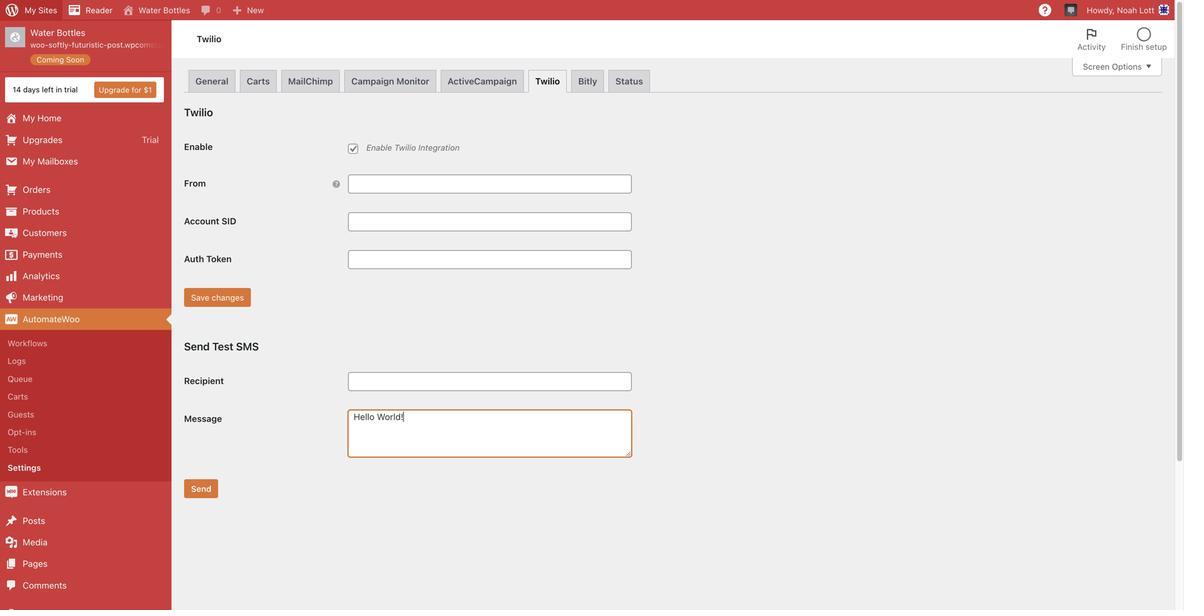 Task type: locate. For each thing, give the bounding box(es) containing it.
sid
[[222, 216, 236, 227]]

automatewoo
[[23, 314, 80, 324]]

mailboxes
[[37, 156, 78, 166]]

carts
[[247, 76, 270, 86], [8, 392, 28, 401]]

From text field
[[348, 175, 632, 194]]

1 vertical spatial carts link
[[0, 388, 172, 406]]

Account SID text field
[[348, 213, 632, 232]]

sites
[[38, 5, 57, 15]]

twilio down the 0 link
[[197, 34, 221, 44]]

bottles left the 0 link
[[163, 5, 190, 15]]

guests link
[[0, 406, 172, 423]]

enable right enable option
[[366, 143, 392, 152]]

howdy,
[[1087, 5, 1115, 15]]

1 horizontal spatial carts
[[247, 76, 270, 86]]

finish setup button
[[1114, 20, 1175, 58]]

None button
[[184, 480, 218, 499]]

1 horizontal spatial bottles
[[163, 5, 190, 15]]

opt-ins
[[8, 428, 36, 437]]

1 horizontal spatial carts link
[[240, 70, 277, 92]]

general
[[195, 76, 228, 86]]

status link
[[609, 70, 650, 92]]

my home
[[23, 113, 62, 123]]

my left home
[[23, 113, 35, 123]]

tab list
[[1070, 20, 1175, 58]]

water bottles link
[[118, 0, 195, 20]]

send
[[184, 340, 210, 353]]

bottles for water bottles
[[163, 5, 190, 15]]

from
[[184, 178, 206, 189]]

post.wpcomstaging.com
[[107, 40, 194, 49]]

water for water bottles woo-softly-futuristic-post.wpcomstaging.com coming soon
[[30, 27, 54, 38]]

noah
[[1117, 5, 1137, 15]]

0 vertical spatial carts link
[[240, 70, 277, 92]]

screen options
[[1083, 62, 1142, 71]]

new
[[247, 5, 264, 15]]

new link
[[226, 0, 269, 20]]

carts right general
[[247, 76, 270, 86]]

my
[[25, 5, 36, 15], [23, 113, 35, 123], [23, 156, 35, 166]]

14 days left in trial
[[13, 85, 78, 94]]

auth
[[184, 254, 204, 264]]

orders link
[[0, 179, 172, 201]]

posts
[[23, 516, 45, 526]]

mailchimp link
[[281, 70, 340, 92]]

bottles inside toolbar navigation
[[163, 5, 190, 15]]

upgrades
[[23, 134, 63, 145]]

None submit
[[184, 288, 251, 307]]

Auth Token password field
[[348, 250, 632, 269]]

0 horizontal spatial bottles
[[57, 27, 85, 38]]

posts link
[[0, 510, 172, 532]]

comments link
[[0, 575, 172, 597]]

2 vertical spatial my
[[23, 156, 35, 166]]

1 horizontal spatial enable
[[366, 143, 392, 152]]

notification image
[[1066, 4, 1076, 15]]

options
[[1112, 62, 1142, 71]]

carts link up opt-ins link
[[0, 388, 172, 406]]

logs link
[[0, 352, 172, 370]]

woo-
[[30, 40, 48, 49]]

0 vertical spatial carts
[[247, 76, 270, 86]]

opt-
[[8, 428, 25, 437]]

carts down queue
[[8, 392, 28, 401]]

1 vertical spatial bottles
[[57, 27, 85, 38]]

payments
[[23, 249, 62, 260]]

activecampaign link
[[441, 70, 524, 92]]

None text field
[[348, 372, 632, 391]]

my down upgrades
[[23, 156, 35, 166]]

0 horizontal spatial enable
[[184, 142, 213, 152]]

0 vertical spatial my
[[25, 5, 36, 15]]

carts inside main menu navigation
[[8, 392, 28, 401]]

futuristic-
[[72, 40, 107, 49]]

my left sites
[[25, 5, 36, 15]]

bottles up softly-
[[57, 27, 85, 38]]

message
[[184, 414, 222, 424]]

bottles
[[163, 5, 190, 15], [57, 27, 85, 38]]

extensions
[[23, 487, 67, 498]]

my inside toolbar navigation
[[25, 5, 36, 15]]

home
[[37, 113, 62, 123]]

0 horizontal spatial carts link
[[0, 388, 172, 406]]

1 vertical spatial my
[[23, 113, 35, 123]]

guests
[[8, 410, 34, 419]]

1 horizontal spatial water
[[139, 5, 161, 15]]

1 vertical spatial carts
[[8, 392, 28, 401]]

water
[[139, 5, 161, 15], [30, 27, 54, 38]]

water for water bottles
[[139, 5, 161, 15]]

twilio down general
[[184, 106, 213, 118]]

ins
[[25, 428, 36, 437]]

my mailboxes link
[[0, 151, 172, 172]]

enable twilio integration
[[366, 143, 460, 152]]

1 vertical spatial water
[[30, 27, 54, 38]]

0 horizontal spatial carts
[[8, 392, 28, 401]]

water inside toolbar navigation
[[139, 5, 161, 15]]

water bottles
[[139, 5, 190, 15]]

water inside water bottles woo-softly-futuristic-post.wpcomstaging.com coming soon
[[30, 27, 54, 38]]

pages link
[[0, 553, 172, 575]]

workflows
[[8, 339, 47, 348]]

0 vertical spatial bottles
[[163, 5, 190, 15]]

media link
[[0, 532, 172, 553]]

reader
[[86, 5, 113, 15]]

0 horizontal spatial water
[[30, 27, 54, 38]]

Enable checkbox
[[348, 144, 358, 154]]

in
[[56, 85, 62, 94]]

upgrade for $1 button
[[94, 82, 156, 98]]

campaign
[[351, 76, 394, 86]]

days
[[23, 85, 40, 94]]

toolbar navigation
[[0, 0, 1175, 23]]

carts link inside main menu navigation
[[0, 388, 172, 406]]

water up post.wpcomstaging.com
[[139, 5, 161, 15]]

enable
[[184, 142, 213, 152], [366, 143, 392, 152]]

my for my mailboxes
[[23, 156, 35, 166]]

for
[[132, 86, 142, 94]]

carts link right general link at left
[[240, 70, 277, 92]]

bottles inside water bottles woo-softly-futuristic-post.wpcomstaging.com coming soon
[[57, 27, 85, 38]]

water up woo-
[[30, 27, 54, 38]]

0 vertical spatial water
[[139, 5, 161, 15]]

my for my home
[[23, 113, 35, 123]]

$1
[[144, 86, 152, 94]]

enable up from
[[184, 142, 213, 152]]

analytics link
[[0, 265, 172, 287]]



Task type: describe. For each thing, give the bounding box(es) containing it.
activity
[[1078, 42, 1106, 51]]

activecampaign
[[448, 76, 517, 86]]

marketing
[[23, 292, 63, 303]]

status
[[616, 76, 643, 86]]

main menu navigation
[[0, 20, 194, 610]]

trial
[[64, 85, 78, 94]]

general link
[[189, 70, 235, 92]]

trial
[[142, 134, 159, 145]]

carts for carts 'link' to the top
[[247, 76, 270, 86]]

send test sms
[[184, 340, 259, 353]]

recipient
[[184, 376, 224, 386]]

comments
[[23, 580, 67, 591]]

bitly link
[[571, 70, 604, 92]]

media
[[23, 537, 47, 548]]

twilio link
[[528, 70, 567, 93]]

mailchimp
[[288, 76, 333, 86]]

0
[[216, 5, 221, 15]]

twilio left bitly
[[535, 76, 560, 86]]

tab list containing activity
[[1070, 20, 1175, 58]]

orders
[[23, 185, 51, 195]]

coming
[[37, 55, 64, 64]]

0 link
[[195, 0, 226, 20]]

reader link
[[62, 0, 118, 20]]

left
[[42, 85, 54, 94]]

queue link
[[0, 370, 172, 388]]

my home link
[[0, 108, 172, 129]]

token
[[206, 254, 232, 264]]

enable for enable twilio integration
[[366, 143, 392, 152]]

test
[[212, 340, 233, 353]]

queue
[[8, 374, 33, 384]]

bottles for water bottles woo-softly-futuristic-post.wpcomstaging.com coming soon
[[57, 27, 85, 38]]

howdy, noah lott
[[1087, 5, 1155, 15]]

upgrade for $1
[[99, 86, 152, 94]]

settings link
[[0, 459, 172, 477]]

lott
[[1140, 5, 1155, 15]]

soon
[[66, 55, 84, 64]]

finish
[[1121, 42, 1143, 51]]

finish setup
[[1121, 42, 1167, 51]]

customers link
[[0, 222, 172, 244]]

sms
[[236, 340, 259, 353]]

marketing link
[[0, 287, 172, 309]]

tools
[[8, 445, 28, 455]]

pages
[[23, 559, 48, 569]]

settings
[[8, 463, 41, 473]]

account
[[184, 216, 219, 227]]

softly-
[[48, 40, 72, 49]]

my sites
[[25, 5, 57, 15]]

campaign monitor
[[351, 76, 429, 86]]

account sid
[[184, 216, 236, 227]]

customers
[[23, 228, 67, 238]]

products link
[[0, 201, 172, 222]]

campaign monitor link
[[344, 70, 436, 92]]

integration
[[418, 143, 460, 152]]

logs
[[8, 356, 26, 366]]

auth token
[[184, 254, 232, 264]]

twilio left "integration"
[[394, 143, 416, 152]]

workflows link
[[0, 335, 172, 352]]

carts for carts 'link' in main menu navigation
[[8, 392, 28, 401]]

screen
[[1083, 62, 1110, 71]]

analytics
[[23, 271, 60, 281]]

my mailboxes
[[23, 156, 78, 166]]

monitor
[[397, 76, 429, 86]]

water bottles woo-softly-futuristic-post.wpcomstaging.com coming soon
[[30, 27, 194, 64]]

products
[[23, 206, 59, 217]]

tools link
[[0, 441, 172, 459]]

setup
[[1146, 42, 1167, 51]]

extensions link
[[0, 482, 172, 503]]

14
[[13, 85, 21, 94]]

automatewoo link
[[0, 309, 172, 330]]

payments link
[[0, 244, 172, 265]]

upgrade
[[99, 86, 130, 94]]

Hello World! text field
[[348, 410, 632, 458]]

my for my sites
[[25, 5, 36, 15]]

activity button
[[1070, 20, 1114, 58]]

enable for enable
[[184, 142, 213, 152]]



Task type: vqa. For each thing, say whether or not it's contained in the screenshot.
AUTH TOKEN password field
yes



